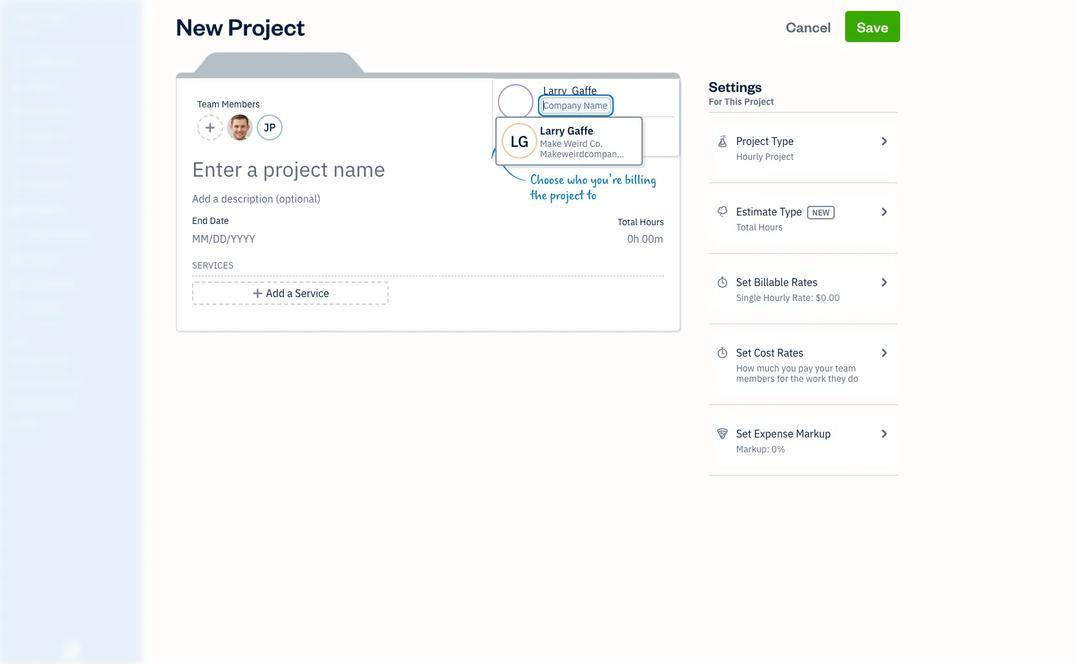 Task type: locate. For each thing, give the bounding box(es) containing it.
report image
[[8, 302, 24, 315]]

new
[[176, 11, 223, 41]]

apps image
[[10, 335, 139, 346]]

$0.00
[[816, 292, 841, 304]]

hourly down project type
[[737, 151, 764, 162]]

First Name text field
[[544, 84, 568, 97]]

new
[[813, 208, 831, 217]]

0 horizontal spatial the
[[531, 188, 547, 203]]

end
[[192, 215, 208, 227]]

much
[[757, 362, 780, 374]]

makeweirdcompany@weird.co
[[540, 148, 665, 160]]

0 vertical spatial type
[[772, 135, 794, 148]]

project
[[550, 188, 585, 203]]

inc
[[50, 12, 68, 25]]

set expense markup
[[737, 427, 832, 440]]

0 horizontal spatial total hours
[[618, 216, 665, 228]]

freshbooks image
[[61, 643, 82, 659]]

Phone Number text field
[[563, 139, 625, 151]]

jp
[[264, 121, 276, 134]]

how
[[737, 362, 755, 374]]

set billable rates
[[737, 276, 818, 289]]

1 vertical spatial set
[[737, 346, 752, 359]]

you're
[[591, 173, 623, 188]]

1 set from the top
[[737, 276, 752, 289]]

markup
[[797, 427, 832, 440]]

chevronright image
[[879, 133, 891, 149], [879, 204, 891, 219], [879, 274, 891, 290], [879, 426, 891, 441]]

set up the how
[[737, 346, 752, 359]]

the
[[531, 188, 547, 203], [791, 373, 804, 384]]

Last Name text field
[[572, 84, 598, 97]]

total
[[618, 216, 638, 228], [737, 221, 757, 233]]

gaffe
[[568, 124, 594, 137]]

1 chevronright image from the top
[[879, 133, 891, 149]]

0 vertical spatial rates
[[792, 276, 818, 289]]

set up single at the top
[[737, 276, 752, 289]]

chevronright image for estimate type
[[879, 204, 891, 219]]

chevronright image for set expense markup
[[879, 426, 891, 441]]

3 set from the top
[[737, 427, 752, 440]]

plus image
[[252, 285, 264, 301]]

1 horizontal spatial the
[[791, 373, 804, 384]]

3 chevronright image from the top
[[879, 274, 891, 290]]

do
[[849, 373, 859, 384]]

total hours up hourly budget text box
[[618, 216, 665, 228]]

1 vertical spatial the
[[791, 373, 804, 384]]

money image
[[8, 253, 24, 266]]

hours
[[640, 216, 665, 228], [759, 221, 783, 233]]

settings image
[[10, 418, 139, 428]]

hours down the estimate type
[[759, 221, 783, 233]]

items and services image
[[10, 377, 139, 387]]

cost
[[755, 346, 775, 359]]

choose
[[531, 173, 565, 188]]

0 horizontal spatial hourly
[[737, 151, 764, 162]]

estimate
[[737, 205, 778, 218]]

Project Description text field
[[192, 191, 548, 206]]

0 horizontal spatial hours
[[640, 216, 665, 228]]

settings for this project
[[709, 77, 775, 107]]

total hours
[[618, 216, 665, 228], [737, 221, 783, 233]]

4 chevronright image from the top
[[879, 426, 891, 441]]

bank connections image
[[10, 397, 139, 408]]

set
[[737, 276, 752, 289], [737, 346, 752, 359], [737, 427, 752, 440]]

total hours down estimate on the top right of the page
[[737, 221, 783, 233]]

who
[[568, 173, 588, 188]]

rate
[[793, 292, 812, 304]]

add
[[266, 287, 285, 300]]

type
[[772, 135, 794, 148], [780, 205, 803, 218]]

work
[[807, 373, 827, 384]]

2 chevronright image from the top
[[879, 204, 891, 219]]

project inside settings for this project
[[745, 96, 775, 107]]

type left new in the top right of the page
[[780, 205, 803, 218]]

hourly
[[737, 151, 764, 162], [764, 292, 791, 304]]

add a service button
[[192, 282, 389, 305]]

chart image
[[8, 278, 24, 291]]

type for estimate type
[[780, 205, 803, 218]]

project
[[228, 11, 305, 41], [745, 96, 775, 107], [737, 135, 770, 148], [766, 151, 795, 162]]

hours up hourly budget text box
[[640, 216, 665, 228]]

the down choose
[[531, 188, 547, 203]]

0 vertical spatial the
[[531, 188, 547, 203]]

total down estimate on the top right of the page
[[737, 221, 757, 233]]

1 horizontal spatial hourly
[[764, 292, 791, 304]]

type up hourly project
[[772, 135, 794, 148]]

billable
[[755, 276, 790, 289]]

1 horizontal spatial total hours
[[737, 221, 783, 233]]

chevronright image
[[879, 345, 891, 361]]

single
[[737, 292, 762, 304]]

0 vertical spatial hourly
[[737, 151, 764, 162]]

2 vertical spatial set
[[737, 427, 752, 440]]

0 vertical spatial set
[[737, 276, 752, 289]]

0 horizontal spatial total
[[618, 216, 638, 228]]

hourly down set billable rates
[[764, 292, 791, 304]]

turtle
[[10, 12, 47, 25]]

1 vertical spatial type
[[780, 205, 803, 218]]

pay
[[799, 362, 814, 374]]

the right for
[[791, 373, 804, 384]]

1 vertical spatial rates
[[778, 346, 804, 359]]

total up hourly budget text box
[[618, 216, 638, 228]]

2 set from the top
[[737, 346, 752, 359]]

rates up rate
[[792, 276, 818, 289]]

set up the markup:
[[737, 427, 752, 440]]

rates up you
[[778, 346, 804, 359]]

larry
[[540, 124, 565, 137]]

rates for set billable rates
[[792, 276, 818, 289]]

set for set expense markup
[[737, 427, 752, 440]]

members
[[222, 98, 260, 110]]

turtle inc owner
[[10, 12, 68, 36]]

projects image
[[717, 133, 729, 149]]

set for set cost rates
[[737, 346, 752, 359]]

larry gaffe make weird co. makeweirdcompany@weird.co
[[540, 124, 665, 160]]

:
[[812, 292, 814, 304]]

lg
[[511, 130, 529, 151]]

a
[[287, 287, 293, 300]]

1 vertical spatial hourly
[[764, 292, 791, 304]]

rates
[[792, 276, 818, 289], [778, 346, 804, 359]]

project type
[[737, 135, 794, 148]]

Email Address text field
[[563, 122, 622, 134]]

settings
[[709, 77, 763, 95]]

add a service
[[266, 287, 329, 300]]

set for set billable rates
[[737, 276, 752, 289]]



Task type: describe. For each thing, give the bounding box(es) containing it.
cancel button
[[775, 11, 843, 42]]

type for project type
[[772, 135, 794, 148]]

save button
[[846, 11, 901, 42]]

timetracking image
[[717, 274, 729, 290]]

make
[[540, 138, 562, 150]]

phone image
[[544, 139, 557, 150]]

team
[[836, 362, 857, 374]]

for
[[778, 373, 789, 384]]

estimate image
[[8, 105, 24, 118]]

to
[[588, 188, 597, 203]]

markup:
[[737, 443, 770, 455]]

set cost rates
[[737, 346, 804, 359]]

add team member image
[[204, 120, 216, 135]]

this
[[725, 96, 743, 107]]

for
[[709, 96, 723, 107]]

team members image
[[10, 356, 139, 366]]

markup: 0%
[[737, 443, 786, 455]]

0%
[[772, 443, 786, 455]]

team
[[197, 98, 220, 110]]

dashboard image
[[8, 56, 24, 69]]

they
[[829, 373, 847, 384]]

you
[[782, 362, 797, 374]]

co.
[[590, 138, 603, 150]]

chevronright image for project type
[[879, 133, 891, 149]]

client image
[[8, 81, 24, 94]]

members
[[737, 373, 776, 384]]

1 horizontal spatial hours
[[759, 221, 783, 233]]

estimates image
[[717, 204, 729, 219]]

single hourly rate : $0.00
[[737, 292, 841, 304]]

estimate type
[[737, 205, 803, 218]]

rates for set cost rates
[[778, 346, 804, 359]]

the inside how much you pay your team members for the work they do
[[791, 373, 804, 384]]

invoice image
[[8, 130, 24, 143]]

billing
[[626, 173, 657, 188]]

weird
[[564, 138, 588, 150]]

payment image
[[8, 155, 24, 168]]

new project
[[176, 11, 305, 41]]

team members
[[197, 98, 260, 110]]

envelope image
[[544, 122, 557, 133]]

End date in  format text field
[[192, 232, 350, 245]]

hourly project
[[737, 151, 795, 162]]

timetracking image
[[717, 345, 729, 361]]

services
[[192, 260, 234, 271]]

save
[[858, 17, 889, 36]]

cancel
[[786, 17, 832, 36]]

service
[[295, 287, 329, 300]]

choose who you're billing the project to
[[531, 173, 657, 203]]

1 horizontal spatial total
[[737, 221, 757, 233]]

timer image
[[8, 228, 24, 241]]

date
[[210, 215, 229, 227]]

the inside "choose who you're billing the project to"
[[531, 188, 547, 203]]

expenses image
[[717, 426, 729, 441]]

chevronright image for set billable rates
[[879, 274, 891, 290]]

Company Name text field
[[544, 100, 609, 111]]

end date
[[192, 215, 229, 227]]

Hourly Budget text field
[[628, 232, 665, 245]]

expense image
[[8, 179, 24, 192]]

project image
[[8, 204, 24, 217]]

how much you pay your team members for the work they do
[[737, 362, 859, 384]]

owner
[[10, 26, 34, 36]]

expense
[[755, 427, 794, 440]]

main element
[[0, 0, 175, 664]]

your
[[816, 362, 834, 374]]

Project Name text field
[[192, 156, 548, 182]]



Task type: vqa. For each thing, say whether or not it's contained in the screenshot.
you're
yes



